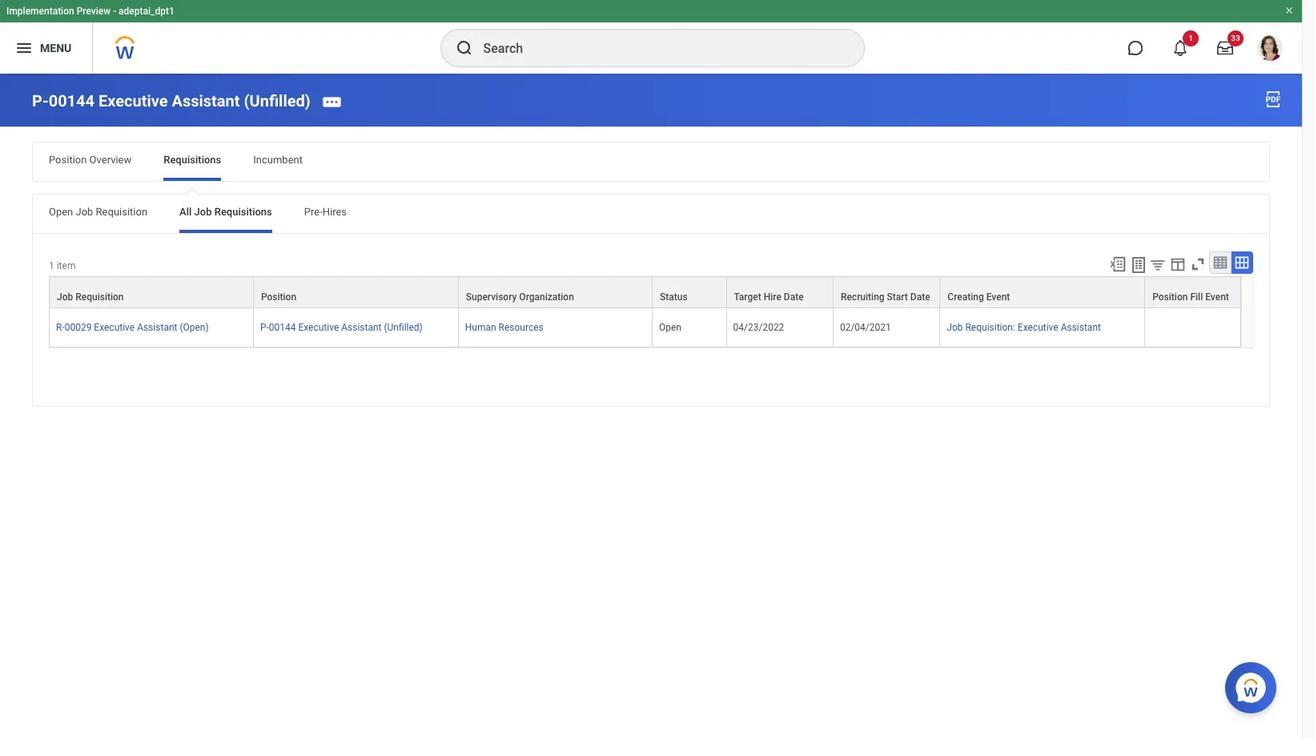 Task type: vqa. For each thing, say whether or not it's contained in the screenshot.
the top clipboard icon
no



Task type: locate. For each thing, give the bounding box(es) containing it.
organization
[[519, 291, 574, 303]]

executive down position popup button
[[298, 322, 339, 333]]

0 vertical spatial open
[[49, 206, 73, 218]]

hires
[[323, 206, 347, 218]]

1 inside button
[[1188, 34, 1193, 42]]

p-00144 executive assistant (unfilled)
[[32, 91, 311, 110], [260, 322, 423, 333]]

cell
[[1145, 308, 1241, 347]]

requisitions up all
[[164, 154, 221, 166]]

assistant for r-00029 executive assistant (open) link
[[137, 322, 177, 333]]

1 for 1 item
[[49, 260, 54, 271]]

1 horizontal spatial position
[[261, 291, 296, 303]]

all
[[179, 206, 192, 218]]

target
[[734, 291, 761, 303]]

implementation
[[6, 6, 74, 17]]

1 button
[[1163, 30, 1199, 66]]

requisition down overview
[[96, 206, 147, 218]]

00144 inside row
[[269, 322, 296, 333]]

job right all
[[194, 206, 212, 218]]

p- right (open) on the left top
[[260, 322, 269, 333]]

33
[[1231, 34, 1240, 42]]

0 horizontal spatial position
[[49, 154, 87, 166]]

1 item
[[49, 260, 76, 271]]

02/04/2021
[[840, 322, 891, 333]]

event up requisition:
[[986, 291, 1010, 303]]

event
[[986, 291, 1010, 303], [1205, 291, 1229, 303]]

0 horizontal spatial (unfilled)
[[244, 91, 311, 110]]

date right the start
[[910, 291, 930, 303]]

human resources link
[[465, 319, 544, 333]]

2 event from the left
[[1205, 291, 1229, 303]]

0 horizontal spatial open
[[49, 206, 73, 218]]

2 row from the top
[[49, 308, 1241, 347]]

executive up overview
[[98, 91, 168, 110]]

status
[[660, 291, 688, 303]]

table image
[[1212, 254, 1228, 270]]

date
[[784, 291, 804, 303], [910, 291, 930, 303]]

1 vertical spatial p-00144 executive assistant (unfilled)
[[260, 322, 423, 333]]

(unfilled) up incumbent
[[244, 91, 311, 110]]

00144 for top p-00144 executive assistant (unfilled) link
[[49, 91, 95, 110]]

1 horizontal spatial 1
[[1188, 34, 1193, 42]]

row up open element
[[49, 276, 1241, 308]]

job
[[76, 206, 93, 218], [194, 206, 212, 218], [57, 291, 73, 303], [947, 322, 963, 333]]

(unfilled)
[[244, 91, 311, 110], [384, 322, 423, 333]]

1 vertical spatial (unfilled)
[[384, 322, 423, 333]]

0 horizontal spatial p-
[[32, 91, 49, 110]]

1 vertical spatial open
[[659, 322, 681, 333]]

position fill event
[[1152, 291, 1229, 303]]

position for position overview
[[49, 154, 87, 166]]

row containing job requisition
[[49, 276, 1241, 308]]

p- down 'menu' dropdown button
[[32, 91, 49, 110]]

executive right 00029
[[94, 322, 135, 333]]

job requisition:  executive assistant link
[[947, 319, 1101, 333]]

position
[[49, 154, 87, 166], [261, 291, 296, 303], [1152, 291, 1188, 303]]

00144 for bottom p-00144 executive assistant (unfilled) link
[[269, 322, 296, 333]]

r-
[[56, 322, 65, 333]]

open element
[[659, 319, 681, 333]]

row down status
[[49, 308, 1241, 347]]

toolbar
[[1102, 251, 1253, 276]]

creating event
[[948, 291, 1010, 303]]

1 vertical spatial p-00144 executive assistant (unfilled) link
[[260, 319, 423, 333]]

1 horizontal spatial date
[[910, 291, 930, 303]]

1 inside main content
[[49, 260, 54, 271]]

export to excel image
[[1109, 255, 1127, 273]]

click to view/edit grid preferences image
[[1169, 255, 1187, 273]]

1 left item
[[49, 260, 54, 271]]

(unfilled) down position popup button
[[384, 322, 423, 333]]

recruiting start date button
[[834, 277, 940, 307]]

0 vertical spatial p-00144 executive assistant (unfilled)
[[32, 91, 311, 110]]

job requisition
[[57, 291, 124, 303]]

supervisory organization button
[[459, 277, 652, 307]]

1 vertical spatial 00144
[[269, 322, 296, 333]]

0 horizontal spatial 00144
[[49, 91, 95, 110]]

date inside popup button
[[784, 291, 804, 303]]

human resources
[[465, 322, 544, 333]]

open inside row
[[659, 322, 681, 333]]

0 horizontal spatial event
[[986, 291, 1010, 303]]

requisition:
[[965, 322, 1015, 333]]

target hire date button
[[727, 277, 833, 307]]

1 horizontal spatial event
[[1205, 291, 1229, 303]]

0 horizontal spatial date
[[784, 291, 804, 303]]

search image
[[454, 38, 474, 58]]

inbox large image
[[1217, 40, 1233, 56]]

target hire date
[[734, 291, 804, 303]]

2 tab list from the top
[[33, 194, 1269, 233]]

0 vertical spatial p-
[[32, 91, 49, 110]]

supervisory
[[466, 291, 517, 303]]

executive
[[98, 91, 168, 110], [94, 322, 135, 333], [298, 322, 339, 333], [1018, 322, 1058, 333]]

1 horizontal spatial 00144
[[269, 322, 296, 333]]

0 vertical spatial tab list
[[33, 142, 1269, 181]]

open down status
[[659, 322, 681, 333]]

0 vertical spatial 00144
[[49, 91, 95, 110]]

date right hire
[[784, 291, 804, 303]]

event right fill at the top of page
[[1205, 291, 1229, 303]]

1 horizontal spatial (unfilled)
[[384, 322, 423, 333]]

requisition up 00029
[[75, 291, 124, 303]]

overview
[[89, 154, 132, 166]]

requisitions right all
[[214, 206, 272, 218]]

tab list
[[33, 142, 1269, 181], [33, 194, 1269, 233]]

job inside popup button
[[57, 291, 73, 303]]

p-
[[32, 91, 49, 110], [260, 322, 269, 333]]

requisition
[[96, 206, 147, 218], [75, 291, 124, 303]]

2 horizontal spatial position
[[1152, 291, 1188, 303]]

1 vertical spatial p-
[[260, 322, 269, 333]]

1 vertical spatial tab list
[[33, 194, 1269, 233]]

preview
[[77, 6, 111, 17]]

cell inside p-00144 executive assistant (unfilled) main content
[[1145, 308, 1241, 347]]

p-00144 executive assistant (unfilled) link
[[32, 91, 311, 110], [260, 319, 423, 333]]

expand table image
[[1234, 254, 1250, 270]]

0 vertical spatial (unfilled)
[[244, 91, 311, 110]]

1 tab list from the top
[[33, 142, 1269, 181]]

1 row from the top
[[49, 276, 1241, 308]]

open for open element
[[659, 322, 681, 333]]

p-00144 executive assistant (unfilled) inside row
[[260, 322, 423, 333]]

p-00144 executive assistant (unfilled) for top p-00144 executive assistant (unfilled) link
[[32, 91, 311, 110]]

tab list containing position overview
[[33, 142, 1269, 181]]

assistant
[[172, 91, 240, 110], [137, 322, 177, 333], [341, 322, 382, 333], [1061, 322, 1101, 333]]

1 vertical spatial requisition
[[75, 291, 124, 303]]

open
[[49, 206, 73, 218], [659, 322, 681, 333]]

00144
[[49, 91, 95, 110], [269, 322, 296, 333]]

p- for bottom p-00144 executive assistant (unfilled) link
[[260, 322, 269, 333]]

job requisition:  executive assistant
[[947, 322, 1101, 333]]

justify image
[[14, 38, 34, 58]]

0 horizontal spatial 1
[[49, 260, 54, 271]]

2 date from the left
[[910, 291, 930, 303]]

open up 1 item
[[49, 206, 73, 218]]

fill
[[1190, 291, 1203, 303]]

04/23/2022
[[733, 322, 784, 333]]

row
[[49, 276, 1241, 308], [49, 308, 1241, 347]]

1 vertical spatial 1
[[49, 260, 54, 271]]

recruiting start date
[[841, 291, 930, 303]]

1 horizontal spatial open
[[659, 322, 681, 333]]

recruiting
[[841, 291, 885, 303]]

job down creating
[[947, 322, 963, 333]]

date inside popup button
[[910, 291, 930, 303]]

adeptai_dpt1
[[119, 6, 174, 17]]

1
[[1188, 34, 1193, 42], [49, 260, 54, 271]]

creating event button
[[940, 277, 1144, 307]]

position button
[[254, 277, 458, 307]]

executive down creating event popup button
[[1018, 322, 1058, 333]]

0 vertical spatial 1
[[1188, 34, 1193, 42]]

job up r-
[[57, 291, 73, 303]]

1 date from the left
[[784, 291, 804, 303]]

export to worksheets image
[[1129, 255, 1148, 274]]

p- for top p-00144 executive assistant (unfilled) link
[[32, 91, 49, 110]]

executive for job requisition:  executive assistant link
[[1018, 322, 1058, 333]]

requisitions
[[164, 154, 221, 166], [214, 206, 272, 218]]

1 for 1
[[1188, 34, 1193, 42]]

executive for r-00029 executive assistant (open) link
[[94, 322, 135, 333]]

(unfilled) for top p-00144 executive assistant (unfilled) link
[[244, 91, 311, 110]]

1 horizontal spatial p-
[[260, 322, 269, 333]]

1 event from the left
[[986, 291, 1010, 303]]

1 right notifications large "image"
[[1188, 34, 1193, 42]]

job requisition button
[[50, 277, 253, 307]]

menu
[[40, 41, 71, 54]]

pre-
[[304, 206, 323, 218]]

creating
[[948, 291, 984, 303]]



Task type: describe. For each thing, give the bounding box(es) containing it.
date for target hire date
[[784, 291, 804, 303]]

resources
[[499, 322, 544, 333]]

0 vertical spatial requisitions
[[164, 154, 221, 166]]

(unfilled) for bottom p-00144 executive assistant (unfilled) link
[[384, 322, 423, 333]]

human
[[465, 322, 496, 333]]

executive for bottom p-00144 executive assistant (unfilled) link
[[298, 322, 339, 333]]

start
[[887, 291, 908, 303]]

tab list containing open job requisition
[[33, 194, 1269, 233]]

p-00144 executive assistant (unfilled) main content
[[0, 74, 1302, 421]]

assistant for top p-00144 executive assistant (unfilled) link
[[172, 91, 240, 110]]

event inside position fill event popup button
[[1205, 291, 1229, 303]]

p-00144 executive assistant (unfilled) for bottom p-00144 executive assistant (unfilled) link
[[260, 322, 423, 333]]

assistant for bottom p-00144 executive assistant (unfilled) link
[[341, 322, 382, 333]]

item
[[57, 260, 76, 271]]

-
[[113, 6, 116, 17]]

profile logan mcneil image
[[1257, 35, 1283, 64]]

executive for top p-00144 executive assistant (unfilled) link
[[98, 91, 168, 110]]

requisition inside job requisition popup button
[[75, 291, 124, 303]]

0 vertical spatial p-00144 executive assistant (unfilled) link
[[32, 91, 311, 110]]

job down position overview
[[76, 206, 93, 218]]

row containing r-00029 executive assistant (open)
[[49, 308, 1241, 347]]

toolbar inside p-00144 executive assistant (unfilled) main content
[[1102, 251, 1253, 276]]

notifications large image
[[1172, 40, 1188, 56]]

position for position fill event
[[1152, 291, 1188, 303]]

pre-hires
[[304, 206, 347, 218]]

position overview
[[49, 154, 132, 166]]

all job requisitions
[[179, 206, 272, 218]]

assistant for job requisition:  executive assistant link
[[1061, 322, 1101, 333]]

supervisory organization
[[466, 291, 574, 303]]

position fill event button
[[1145, 277, 1240, 307]]

event inside creating event popup button
[[986, 291, 1010, 303]]

00029
[[65, 322, 92, 333]]

Search Workday  search field
[[483, 30, 831, 66]]

0 vertical spatial requisition
[[96, 206, 147, 218]]

r-00029 executive assistant (open)
[[56, 322, 209, 333]]

r-00029 executive assistant (open) link
[[56, 319, 209, 333]]

close environment banner image
[[1284, 6, 1294, 15]]

open for open job requisition
[[49, 206, 73, 218]]

select to filter grid data image
[[1149, 256, 1167, 273]]

status button
[[653, 277, 726, 307]]

menu button
[[0, 22, 92, 74]]

(open)
[[180, 322, 209, 333]]

hire
[[764, 291, 781, 303]]

33 button
[[1208, 30, 1244, 66]]

open job requisition
[[49, 206, 147, 218]]

incumbent
[[253, 154, 303, 166]]

menu banner
[[0, 0, 1302, 74]]

fullscreen image
[[1189, 255, 1207, 273]]

date for recruiting start date
[[910, 291, 930, 303]]

1 vertical spatial requisitions
[[214, 206, 272, 218]]

position for position
[[261, 291, 296, 303]]

implementation preview -   adeptai_dpt1
[[6, 6, 174, 17]]

view printable version (pdf) image
[[1264, 90, 1283, 109]]



